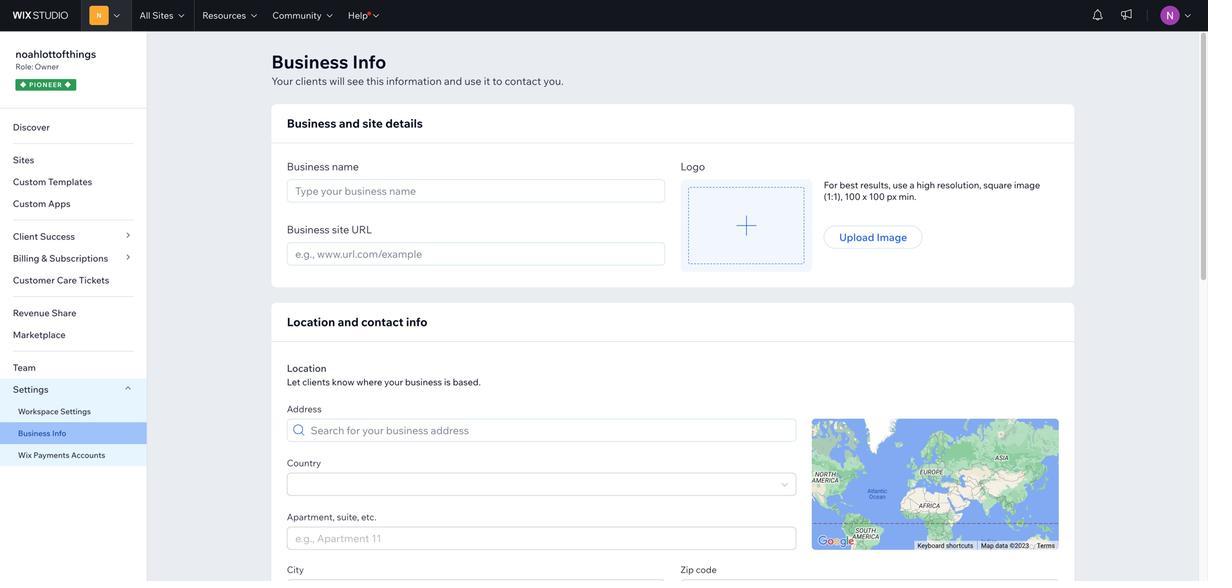 Task type: locate. For each thing, give the bounding box(es) containing it.
business for business info your clients will see this information and use it to contact you.
[[272, 51, 349, 73]]

1 vertical spatial clients
[[302, 377, 330, 388]]

share
[[52, 308, 77, 319]]

location
[[287, 315, 335, 330], [287, 363, 327, 375]]

1 horizontal spatial contact
[[505, 75, 541, 88]]

business left name
[[287, 160, 330, 173]]

payments
[[33, 451, 69, 460]]

suite,
[[337, 512, 359, 523]]

use left it
[[465, 75, 482, 88]]

info up wix payments accounts
[[52, 429, 66, 439]]

and inside business info your clients will see this information and use it to contact you.
[[444, 75, 462, 88]]

0 vertical spatial use
[[465, 75, 482, 88]]

sites
[[152, 10, 173, 21], [13, 154, 34, 166]]

workspace
[[18, 407, 59, 417]]

e.g., www.url.com/example field
[[292, 243, 661, 265]]

details
[[386, 116, 423, 131]]

wix
[[18, 451, 32, 460]]

1 horizontal spatial settings
[[60, 407, 91, 417]]

your
[[384, 377, 403, 388]]

community
[[273, 10, 322, 21]]

1 vertical spatial custom
[[13, 198, 46, 209]]

business up will
[[272, 51, 349, 73]]

1 horizontal spatial sites
[[152, 10, 173, 21]]

team link
[[0, 357, 147, 379]]

contact right to
[[505, 75, 541, 88]]

wix payments accounts
[[18, 451, 105, 460]]

custom apps link
[[0, 193, 147, 215]]

business up business name
[[287, 116, 336, 131]]

location inside location let clients know where your business is based.
[[287, 363, 327, 375]]

let
[[287, 377, 300, 388]]

1 vertical spatial sites
[[13, 154, 34, 166]]

100 down results,
[[869, 191, 885, 202]]

map region
[[812, 419, 1059, 551]]

clients right let
[[302, 377, 330, 388]]

0 horizontal spatial sites
[[13, 154, 34, 166]]

1 vertical spatial info
[[52, 429, 66, 439]]

a
[[910, 180, 915, 191]]

&
[[41, 253, 47, 264]]

client success button
[[0, 226, 147, 248]]

customer care tickets link
[[0, 270, 147, 292]]

it
[[484, 75, 490, 88]]

settings down team
[[13, 384, 49, 395]]

use inside business info your clients will see this information and use it to contact you.
[[465, 75, 482, 88]]

◆
[[20, 81, 27, 89], [65, 81, 72, 89]]

best
[[840, 180, 859, 191]]

0 vertical spatial and
[[444, 75, 462, 88]]

customer care tickets
[[13, 275, 109, 286]]

and down see
[[339, 116, 360, 131]]

sites right all
[[152, 10, 173, 21]]

etc.
[[361, 512, 377, 523]]

2 vertical spatial and
[[338, 315, 359, 330]]

2 location from the top
[[287, 363, 327, 375]]

clients
[[296, 75, 327, 88], [302, 377, 330, 388]]

discover link
[[0, 116, 147, 138]]

0 vertical spatial custom
[[13, 176, 46, 188]]

business
[[272, 51, 349, 73], [287, 116, 336, 131], [287, 160, 330, 173], [287, 223, 330, 236], [18, 429, 50, 439]]

1 horizontal spatial use
[[893, 180, 908, 191]]

custom left apps
[[13, 198, 46, 209]]

and
[[444, 75, 462, 88], [339, 116, 360, 131], [338, 315, 359, 330]]

business inside sidebar "element"
[[18, 429, 50, 439]]

code
[[696, 565, 717, 576]]

for best results, use a high resolution, square image (1:1), 100 x 100 px min.
[[824, 180, 1041, 202]]

and for info
[[338, 315, 359, 330]]

0 horizontal spatial settings
[[13, 384, 49, 395]]

where
[[357, 377, 382, 388]]

sites down discover
[[13, 154, 34, 166]]

url
[[352, 223, 372, 236]]

site left url
[[332, 223, 349, 236]]

1 vertical spatial contact
[[361, 315, 404, 330]]

info inside business info your clients will see this information and use it to contact you.
[[353, 51, 387, 73]]

2 ◆ from the left
[[65, 81, 72, 89]]

site left details
[[363, 116, 383, 131]]

1 vertical spatial site
[[332, 223, 349, 236]]

your
[[272, 75, 293, 88]]

info up this
[[353, 51, 387, 73]]

site
[[363, 116, 383, 131], [332, 223, 349, 236]]

info
[[353, 51, 387, 73], [52, 429, 66, 439]]

1 ◆ from the left
[[20, 81, 27, 89]]

2 100 from the left
[[869, 191, 885, 202]]

contact left info
[[361, 315, 404, 330]]

keyboard
[[918, 543, 945, 550]]

map
[[981, 543, 994, 550]]

◆ pioneer ◆
[[20, 81, 72, 89]]

marketplace
[[13, 330, 66, 341]]

and up know
[[338, 315, 359, 330]]

1 vertical spatial and
[[339, 116, 360, 131]]

zip code
[[681, 565, 717, 576]]

0 vertical spatial contact
[[505, 75, 541, 88]]

business name
[[287, 160, 359, 173]]

business inside business info your clients will see this information and use it to contact you.
[[272, 51, 349, 73]]

1 vertical spatial settings
[[60, 407, 91, 417]]

1 custom from the top
[[13, 176, 46, 188]]

0 horizontal spatial ◆
[[20, 81, 27, 89]]

1 horizontal spatial ◆
[[65, 81, 72, 89]]

◆ down role:
[[20, 81, 27, 89]]

business info link
[[0, 423, 147, 445]]

apartment, suite, etc.
[[287, 512, 377, 523]]

wix payments accounts link
[[0, 445, 147, 467]]

high
[[917, 180, 936, 191]]

0 horizontal spatial 100
[[845, 191, 861, 202]]

client success
[[13, 231, 75, 242]]

role:
[[15, 62, 33, 71]]

1 horizontal spatial 100
[[869, 191, 885, 202]]

and for details
[[339, 116, 360, 131]]

care
[[57, 275, 77, 286]]

use left a
[[893, 180, 908, 191]]

0 vertical spatial location
[[287, 315, 335, 330]]

0 vertical spatial info
[[353, 51, 387, 73]]

1 location from the top
[[287, 315, 335, 330]]

information
[[386, 75, 442, 88]]

business for business name
[[287, 160, 330, 173]]

info inside business info link
[[52, 429, 66, 439]]

1 horizontal spatial info
[[353, 51, 387, 73]]

clients inside location let clients know where your business is based.
[[302, 377, 330, 388]]

custom for custom apps
[[13, 198, 46, 209]]

settings
[[13, 384, 49, 395], [60, 407, 91, 417]]

and left it
[[444, 75, 462, 88]]

1 100 from the left
[[845, 191, 861, 202]]

marketplace link
[[0, 324, 147, 346]]

info for business info your clients will see this information and use it to contact you.
[[353, 51, 387, 73]]

custom up custom apps
[[13, 176, 46, 188]]

px
[[887, 191, 897, 202]]

apps
[[48, 198, 71, 209]]

settings down settings dropdown button
[[60, 407, 91, 417]]

◆ right pioneer
[[65, 81, 72, 89]]

contact
[[505, 75, 541, 88], [361, 315, 404, 330]]

0 vertical spatial settings
[[13, 384, 49, 395]]

location let clients know where your business is based.
[[287, 363, 481, 388]]

business for business and site details
[[287, 116, 336, 131]]

0 horizontal spatial info
[[52, 429, 66, 439]]

0 vertical spatial clients
[[296, 75, 327, 88]]

business info
[[18, 429, 66, 439]]

business down workspace
[[18, 429, 50, 439]]

all sites
[[140, 10, 173, 21]]

0 horizontal spatial use
[[465, 75, 482, 88]]

keyboard shortcuts button
[[918, 542, 974, 551]]

owner
[[35, 62, 59, 71]]

address
[[287, 404, 322, 415]]

resources
[[202, 10, 246, 21]]

custom for custom templates
[[13, 176, 46, 188]]

0 vertical spatial site
[[363, 116, 383, 131]]

clients left will
[[296, 75, 327, 88]]

business for business site url
[[287, 223, 330, 236]]

templates
[[48, 176, 92, 188]]

upload image button
[[824, 226, 923, 249]]

1 vertical spatial location
[[287, 363, 327, 375]]

name
[[332, 160, 359, 173]]

100 left x
[[845, 191, 861, 202]]

workspace settings link
[[0, 401, 147, 423]]

1 vertical spatial use
[[893, 180, 908, 191]]

country
[[287, 458, 321, 469]]

terms link
[[1037, 543, 1055, 550]]

you.
[[544, 75, 564, 88]]

all
[[140, 10, 150, 21]]

apartment,
[[287, 512, 335, 523]]

subscriptions
[[49, 253, 108, 264]]

business left url
[[287, 223, 330, 236]]

help button
[[340, 0, 387, 31]]

2 custom from the top
[[13, 198, 46, 209]]



Task type: vqa. For each thing, say whether or not it's contained in the screenshot.
Image
yes



Task type: describe. For each thing, give the bounding box(es) containing it.
based.
[[453, 377, 481, 388]]

(1:1),
[[824, 191, 843, 202]]

billing & subscriptions button
[[0, 248, 147, 270]]

to
[[493, 75, 503, 88]]

help
[[348, 10, 368, 21]]

square
[[984, 180, 1013, 191]]

billing & subscriptions
[[13, 253, 108, 264]]

billing
[[13, 253, 39, 264]]

accounts
[[71, 451, 105, 460]]

will
[[329, 75, 345, 88]]

clients inside business info your clients will see this information and use it to contact you.
[[296, 75, 327, 88]]

0 vertical spatial sites
[[152, 10, 173, 21]]

Search for your business address field
[[307, 420, 792, 442]]

sites inside sidebar "element"
[[13, 154, 34, 166]]

map data ©2023
[[981, 543, 1030, 550]]

©2023
[[1010, 543, 1030, 550]]

info for business info
[[52, 429, 66, 439]]

image
[[877, 231, 908, 244]]

business
[[405, 377, 442, 388]]

location for and
[[287, 315, 335, 330]]

resolution,
[[938, 180, 982, 191]]

noahlottofthings
[[15, 48, 96, 60]]

sites link
[[0, 149, 147, 171]]

image
[[1015, 180, 1041, 191]]

success
[[40, 231, 75, 242]]

noahlottofthings role: owner
[[15, 48, 96, 71]]

info
[[406, 315, 428, 330]]

tickets
[[79, 275, 109, 286]]

use inside for best results, use a high resolution, square image (1:1), 100 x 100 px min.
[[893, 180, 908, 191]]

0 horizontal spatial site
[[332, 223, 349, 236]]

team
[[13, 362, 36, 374]]

is
[[444, 377, 451, 388]]

e.g., Apartment 11 field
[[292, 528, 792, 550]]

Type your business name field
[[292, 180, 661, 202]]

location for let
[[287, 363, 327, 375]]

settings button
[[0, 379, 147, 401]]

pioneer
[[29, 81, 62, 89]]

upload
[[840, 231, 875, 244]]

shortcuts
[[946, 543, 974, 550]]

client
[[13, 231, 38, 242]]

business and site details
[[287, 116, 423, 131]]

see
[[347, 75, 364, 88]]

for
[[824, 180, 838, 191]]

revenue
[[13, 308, 50, 319]]

contact inside business info your clients will see this information and use it to contact you.
[[505, 75, 541, 88]]

upload image
[[840, 231, 908, 244]]

1 horizontal spatial site
[[363, 116, 383, 131]]

business for business info
[[18, 429, 50, 439]]

n button
[[81, 0, 131, 31]]

settings inside dropdown button
[[13, 384, 49, 395]]

x
[[863, 191, 867, 202]]

google image
[[815, 534, 858, 551]]

logo
[[681, 160, 705, 173]]

workspace settings
[[18, 407, 91, 417]]

business info your clients will see this information and use it to contact you.
[[272, 51, 564, 88]]

customer
[[13, 275, 55, 286]]

custom templates link
[[0, 171, 147, 193]]

zip
[[681, 565, 694, 576]]

n
[[97, 11, 102, 19]]

revenue share
[[13, 308, 77, 319]]

terms
[[1037, 543, 1055, 550]]

discover
[[13, 122, 50, 133]]

revenue share link
[[0, 302, 147, 324]]

custom apps
[[13, 198, 71, 209]]

sidebar element
[[0, 31, 147, 582]]

city
[[287, 565, 304, 576]]

keyboard shortcuts
[[918, 543, 974, 550]]

0 horizontal spatial contact
[[361, 315, 404, 330]]

data
[[996, 543, 1009, 550]]

location and contact info
[[287, 315, 428, 330]]

business site url
[[287, 223, 372, 236]]

this
[[367, 75, 384, 88]]

min.
[[899, 191, 917, 202]]



